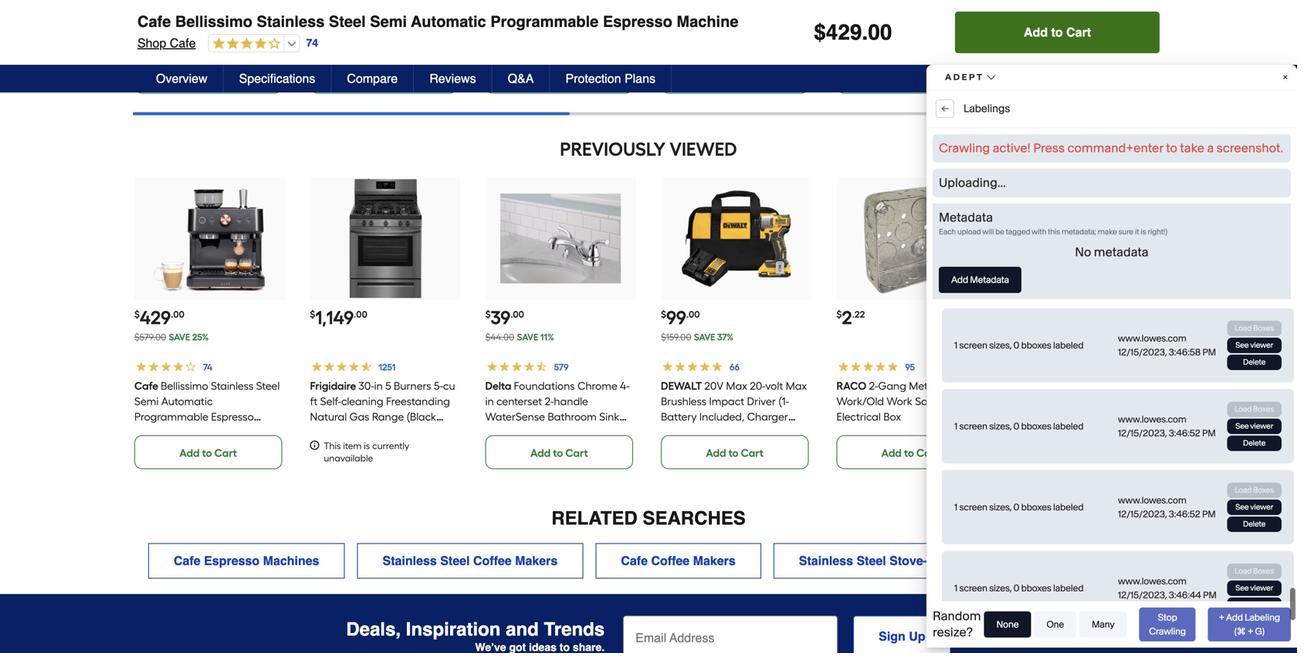 Task type: describe. For each thing, give the bounding box(es) containing it.
5-
[[434, 380, 443, 393]]

dewalt 20v max 20-volt max brushless impact driver (1-battery included, charger included and soft bag included) image
[[676, 179, 797, 299]]

(black
[[407, 411, 436, 424]]

chat invite button image
[[1227, 597, 1274, 644]]

$ for $ 2 .22
[[836, 309, 842, 320]]

white inside canberra 29-in x 60-in gloss white acrylic oval freestanding soaking bathtub with drain (reversible drain)
[[1068, 395, 1097, 408]]

to for 2 list item
[[904, 447, 914, 460]]

1 single-serve coffee machine with 7 one-touch recipes, built-in grinder, and lattecrema system link from the top
[[836, 0, 987, 63]]

art
[[1012, 66, 1027, 79]]

add for 2 list item
[[882, 447, 902, 460]]

previously viewed
[[560, 138, 737, 161]]

stainless inside bellissimo stainless steel semi automatic programmable espresso machine
[[211, 380, 254, 393]]

sign
[[879, 630, 906, 644]]

cart for 429 list item
[[214, 447, 237, 460]]

add for 99 'list item'
[[706, 447, 726, 460]]

residential for 10-cup matte white residential drip coffee maker
[[134, 19, 188, 32]]

steel inside bellissimo stainless steel semi automatic programmable espresso machine
[[256, 380, 280, 393]]

and up the control
[[1088, 19, 1108, 32]]

faucet
[[485, 426, 519, 439]]

stainless steel toasters link
[[1096, 544, 1288, 579]]

list item containing single-serve coffee machine with 7 one-touch recipes, built-in grinder, and lattecrema system
[[836, 0, 987, 94]]

+
[[1038, 380, 1044, 393]]

machines
[[263, 554, 319, 569]]

2-gang metal new work/old work square electrical box
[[836, 380, 961, 424]]

add for fifth list item from the right
[[355, 71, 375, 84]]

slice inside 2-slice black 1600-watt toaster
[[696, 4, 719, 17]]

related
[[551, 508, 638, 530]]

cafe bellissimo stainless steel semi automatic programmable espresso machine
[[137, 13, 738, 30]]

soft
[[728, 426, 748, 439]]

add for the 39 'list item'
[[530, 447, 551, 460]]

lattecrema
[[836, 50, 896, 63]]

deals,
[[346, 620, 401, 641]]

frigidaire 30-in 5 burners 5-cu ft self-cleaning freestanding natural gas range (black stainless steel) image
[[325, 179, 446, 299]]

stainless steel stove-top pressure cookers
[[799, 554, 1058, 569]]

sign up button
[[853, 617, 951, 654]]

11%
[[540, 332, 554, 343]]

(reversible
[[1064, 426, 1117, 439]]

to inside button
[[1051, 25, 1063, 39]]

residential for 10-cup matte black residential drip coffee maker
[[310, 19, 363, 32]]

to for third list item from left
[[553, 71, 563, 84]]

volt
[[765, 380, 783, 393]]

overview
[[156, 71, 207, 86]]

pressure
[[953, 554, 1005, 569]]

dewalt
[[661, 380, 702, 393]]

2- inside foundations chrome 4- in centerset 2-handle watersense bathroom sink faucet with drain
[[545, 395, 554, 408]]

reviews
[[429, 71, 476, 86]]

maker for white
[[249, 19, 280, 32]]

de'longhi
[[1012, 4, 1061, 17]]

429 for .
[[826, 20, 862, 45]]

0 vertical spatial steel
[[329, 13, 366, 30]]

self-
[[320, 395, 341, 408]]

perfect
[[1123, 35, 1158, 48]]

battery
[[661, 411, 697, 424]]

cafe espresso machines
[[174, 554, 319, 569]]

single- inside herbal coffee with built-in grinder and temperature control - perfect single-serve dose and latte art
[[1012, 50, 1045, 63]]

0 vertical spatial automatic
[[411, 13, 486, 30]]

steel)
[[355, 426, 382, 439]]

in inside single-serve coffee machine with 7 one-touch recipes, built-in grinder, and lattecrema system add to cart
[[904, 35, 912, 48]]

save for 99
[[694, 332, 715, 343]]

749
[[1017, 307, 1046, 329]]

c
[[1277, 417, 1290, 423]]

slice inside couture 6-slice black toaster oven (1800-watt)
[[563, 4, 586, 17]]

oval
[[1135, 395, 1158, 408]]

freestanding inside 30-in 5 burners 5-cu ft self-cleaning freestanding natural gas range (black stainless steel)
[[386, 395, 450, 408]]

watersense
[[485, 411, 545, 424]]

f
[[1277, 381, 1290, 387]]

stove-
[[890, 554, 927, 569]]

gang
[[878, 380, 906, 393]]

4-
[[620, 380, 630, 393]]

99 list item
[[661, 177, 812, 470]]

add to cart inside add to cart button
[[1024, 25, 1091, 39]]

cup for black
[[350, 4, 371, 17]]

00
[[868, 20, 892, 45]]

grinder
[[1048, 19, 1085, 32]]

1 e from the top
[[1277, 387, 1290, 393]]

39 list item
[[485, 177, 636, 470]]

programmable inside bellissimo stainless steel semi automatic programmable espresso machine
[[134, 411, 208, 424]]

raco
[[836, 380, 866, 393]]

cart for 6th list item from the right
[[214, 71, 237, 84]]

and inside 20v max 20-volt max brushless impact driver (1- battery included, charger included and soft bag included)
[[706, 426, 726, 439]]

shop
[[137, 36, 166, 50]]

20v
[[704, 380, 724, 393]]

roth
[[1047, 380, 1067, 393]]

single-serve coffee machine with 7 one-touch recipes, built-in grinder, and lattecrema system link inside list item
[[836, 4, 984, 63]]

cart for third list item from left
[[565, 71, 588, 84]]

save for 39
[[517, 332, 538, 343]]

matte for white
[[198, 4, 228, 17]]

specifications
[[239, 71, 315, 86]]

impact
[[709, 395, 744, 408]]

$159.00
[[661, 332, 691, 343]]

serve inside herbal coffee with built-in grinder and temperature control - perfect single-serve dose and latte art
[[1045, 50, 1072, 63]]

and left trends
[[506, 620, 539, 641]]

29-
[[1120, 380, 1134, 393]]

q&a
[[508, 71, 534, 86]]

included)
[[661, 442, 706, 455]]

charger
[[747, 411, 788, 424]]

machine inside bellissimo stainless steel semi automatic programmable espresso machine
[[134, 426, 177, 439]]

.00 for 99
[[686, 309, 700, 320]]

coffee inside cafe coffee makers link
[[651, 554, 690, 569]]

10- for 10-cup matte black residential drip coffee maker
[[336, 4, 350, 17]]

drip for black
[[366, 19, 386, 32]]

Email Address email field
[[623, 617, 838, 654]]

10-cup matte black residential drip coffee maker
[[310, 4, 455, 32]]

$ 99 .00
[[661, 307, 700, 329]]

herbal coffee with built-in grinder and temperature control - perfect single-serve dose and latte art
[[1012, 4, 1158, 79]]

oven
[[524, 19, 551, 32]]

$ 1,149 .00
[[310, 307, 367, 329]]

coffee inside 10-cup matte white residential drip coffee maker
[[213, 19, 246, 32]]

20v max 20-volt max brushless impact driver (1- battery included, charger included and soft bag included)
[[661, 380, 807, 455]]

driver
[[747, 395, 776, 408]]

10-cup matte white residential drip coffee maker
[[134, 4, 280, 32]]

4.1 stars image
[[209, 37, 281, 51]]

steel for coffee
[[440, 554, 470, 569]]

in down allen + roth
[[1028, 395, 1036, 408]]

add to cart inside the 39 'list item'
[[530, 447, 588, 460]]

to for 6th list item from the right
[[202, 71, 212, 84]]

0 vertical spatial espresso
[[603, 13, 672, 30]]

gloss
[[1039, 395, 1065, 408]]

compare
[[347, 71, 398, 86]]

39
[[491, 307, 511, 329]]

allen + roth
[[1012, 380, 1067, 393]]

with inside single-serve coffee machine with 7 one-touch recipes, built-in grinder, and lattecrema system add to cart
[[882, 19, 903, 32]]

.00 for 39
[[511, 309, 524, 320]]

raco 2-gang metal new work/old work square electrical box image
[[852, 179, 972, 299]]

429 for .00
[[140, 307, 171, 329]]

one-
[[913, 19, 937, 32]]

sign up
[[879, 630, 925, 644]]

in inside 30-in 5 burners 5-cu ft self-cleaning freestanding natural gas range (black stainless steel)
[[374, 380, 383, 393]]

espresso inside bellissimo stainless steel semi automatic programmable espresso machine
[[211, 411, 254, 424]]

handle
[[554, 395, 588, 408]]

$ 429 .00
[[134, 307, 184, 329]]

cart inside single-serve coffee machine with 7 one-touch recipes, built-in grinder, and lattecrema system add to cart
[[917, 71, 939, 84]]

(1-
[[779, 395, 789, 408]]

$ for $ 429 . 00
[[814, 20, 826, 45]]

related searches
[[551, 508, 746, 530]]

2 e from the top
[[1277, 393, 1290, 399]]

2- for slice
[[687, 4, 696, 17]]

20-
[[750, 380, 765, 393]]

2 list item from the left
[[310, 0, 461, 94]]

drain inside foundations chrome 4- in centerset 2-handle watersense bathroom sink faucet with drain
[[545, 426, 571, 439]]

and inside single-serve coffee machine with 7 one-touch recipes, built-in grinder, and lattecrema system add to cart
[[957, 35, 977, 48]]

steel for stove-
[[857, 554, 886, 569]]

with inside canberra 29-in x 60-in gloss white acrylic oval freestanding soaking bathtub with drain (reversible drain)
[[1012, 426, 1033, 439]]

$ 429 . 00
[[814, 20, 892, 45]]

1 makers from the left
[[515, 554, 558, 569]]

coffee inside 10-cup matte black residential drip coffee maker
[[389, 19, 422, 32]]

$579.00
[[134, 332, 166, 343]]

add to cart inside 429 list item
[[179, 447, 237, 460]]

espresso inside cafe espresso machines link
[[204, 554, 260, 569]]

foundations chrome 4- in centerset 2-handle watersense bathroom sink faucet with drain
[[485, 380, 630, 439]]

add to cart link inside 99 'list item'
[[661, 436, 809, 470]]

in left x in the right bottom of the page
[[1134, 380, 1143, 393]]

herbal
[[1063, 4, 1096, 17]]

$ 749 .00
[[1012, 307, 1059, 329]]

machine inside single-serve coffee machine with 7 one-touch recipes, built-in grinder, and lattecrema system add to cart
[[836, 19, 879, 32]]

deals, inspiration and trends
[[346, 620, 605, 641]]

0 vertical spatial bellissimo
[[175, 13, 252, 30]]

to for the 39 'list item'
[[553, 447, 563, 460]]

automatic inside bellissimo stainless steel semi automatic programmable espresso machine
[[161, 395, 213, 408]]

currently
[[372, 441, 409, 452]]

$799.00
[[1012, 332, 1044, 343]]

temperature
[[1012, 35, 1075, 48]]

2 max from the left
[[786, 380, 807, 393]]

cart for 99 'list item'
[[741, 447, 764, 460]]

coffee inside single-serve coffee machine with 7 one-touch recipes, built-in grinder, and lattecrema system add to cart
[[950, 4, 983, 17]]

drain)
[[1119, 426, 1149, 439]]

chrome
[[578, 380, 618, 393]]

$44.00
[[485, 332, 515, 343]]

steel for toasters
[[1179, 554, 1209, 569]]

coffee inside stainless steel coffee makers link
[[473, 554, 512, 569]]

range
[[372, 411, 404, 424]]



Task type: vqa. For each thing, say whether or not it's contained in the screenshot.
'Smart' for Smart Home
no



Task type: locate. For each thing, give the bounding box(es) containing it.
add to cart button
[[955, 12, 1160, 53]]

5 list item from the left
[[836, 0, 987, 94]]

1 list item from the left
[[134, 0, 285, 94]]

add inside 429 list item
[[179, 447, 200, 460]]

0 horizontal spatial 10-
[[161, 4, 175, 17]]

add down box
[[882, 447, 902, 460]]

1 horizontal spatial toaster
[[661, 19, 697, 32]]

in left '5'
[[374, 380, 383, 393]]

save inside "749" list item
[[1046, 332, 1068, 343]]

.00 inside $ 429 .00
[[171, 309, 184, 320]]

black for watt)
[[588, 4, 615, 17]]

0 horizontal spatial 2-
[[545, 395, 554, 408]]

cafe espresso machines link
[[148, 544, 345, 579]]

0 horizontal spatial drip
[[190, 19, 211, 32]]

1 horizontal spatial 429
[[826, 20, 862, 45]]

to down "4.1 stars" image at the left top of page
[[202, 71, 212, 84]]

4 list item from the left
[[661, 0, 812, 94]]

$ inside $ 99 .00
[[661, 309, 666, 320]]

1 horizontal spatial automatic
[[411, 13, 486, 30]]

d
[[1277, 399, 1290, 405]]

coffee up deals, inspiration and trends
[[473, 554, 512, 569]]

2- down the foundations at the bottom left of page
[[545, 395, 554, 408]]

to for 99 'list item'
[[729, 447, 739, 460]]

system
[[899, 50, 934, 63]]

serve inside single-serve coffee machine with 7 one-touch recipes, built-in grinder, and lattecrema system add to cart
[[920, 4, 948, 17]]

drip inside 10-cup matte white residential drip coffee maker
[[190, 19, 211, 32]]

coffee
[[950, 4, 983, 17], [1099, 4, 1132, 17], [213, 19, 246, 32], [389, 19, 422, 32], [473, 554, 512, 569], [651, 554, 690, 569]]

black for maker
[[406, 4, 432, 17]]

2 drip from the left
[[366, 19, 386, 32]]

.00 inside $ 39 .00
[[511, 309, 524, 320]]

1 cup from the left
[[175, 4, 195, 17]]

add inside button
[[1024, 25, 1048, 39]]

coffee up the touch
[[950, 4, 983, 17]]

6%
[[1070, 332, 1081, 343]]

2- inside 2-slice black 1600-watt toaster
[[687, 4, 696, 17]]

previously
[[560, 138, 666, 161]]

10- for 10-cup matte white residential drip coffee maker
[[161, 4, 175, 17]]

steel inside stainless steel stove-top pressure cookers link
[[857, 554, 886, 569]]

cup up compare
[[350, 4, 371, 17]]

in
[[1036, 19, 1045, 32]]

built- right .
[[879, 35, 904, 48]]

0 horizontal spatial steel
[[256, 380, 280, 393]]

cup up shop cafe
[[175, 4, 195, 17]]

steel left toasters
[[1179, 554, 1209, 569]]

1 vertical spatial steel
[[256, 380, 280, 393]]

1 vertical spatial programmable
[[134, 411, 208, 424]]

add to cart inside 99 'list item'
[[706, 447, 764, 460]]

steel up compare
[[329, 13, 366, 30]]

foundations
[[514, 380, 575, 393]]

in down 7
[[904, 35, 912, 48]]

.00 up 30-
[[354, 309, 367, 320]]

0 horizontal spatial steel
[[440, 554, 470, 569]]

a
[[1277, 411, 1290, 417]]

cart inside 429 list item
[[214, 447, 237, 460]]

1 toaster from the left
[[485, 19, 522, 32]]

3 black from the left
[[721, 4, 748, 17]]

steel inside stainless steel coffee makers link
[[440, 554, 470, 569]]

$ up $44.00
[[485, 309, 491, 320]]

$ for $ 749 .00
[[1012, 309, 1017, 320]]

semi
[[370, 13, 407, 30], [134, 395, 159, 408]]

serve up one-
[[920, 4, 948, 17]]

0 vertical spatial single-
[[887, 4, 920, 17]]

$ 39 .00
[[485, 307, 524, 329]]

coffee up "4.1 stars" image at the left top of page
[[213, 19, 246, 32]]

to down bellissimo stainless steel semi automatic programmable espresso machine
[[202, 447, 212, 460]]

this
[[324, 441, 341, 452]]

is
[[364, 441, 370, 452]]

1 horizontal spatial steel
[[329, 13, 366, 30]]

0 horizontal spatial cup
[[175, 4, 195, 17]]

viewed
[[670, 138, 737, 161]]

save inside the 39 'list item'
[[517, 332, 538, 343]]

add down the watersense
[[530, 447, 551, 460]]

add down bellissimo stainless steel semi automatic programmable espresso machine
[[179, 447, 200, 460]]

0 horizontal spatial black
[[406, 4, 432, 17]]

1 horizontal spatial residential
[[310, 19, 363, 32]]

1 vertical spatial semi
[[134, 395, 159, 408]]

1 horizontal spatial programmable
[[490, 13, 599, 30]]

add to cart link inside 2 list item
[[836, 436, 984, 470]]

slice up '(1800-'
[[563, 4, 586, 17]]

5 .00 from the left
[[1046, 309, 1059, 320]]

to for 429 list item
[[202, 447, 212, 460]]

1 horizontal spatial 2-
[[687, 4, 696, 17]]

included,
[[699, 411, 744, 424]]

dose
[[1075, 50, 1099, 63]]

stainless inside 30-in 5 burners 5-cu ft self-cleaning freestanding natural gas range (black stainless steel)
[[310, 426, 353, 439]]

1 drain from the left
[[545, 426, 571, 439]]

allen
[[1012, 380, 1036, 393]]

1 vertical spatial single-
[[1012, 50, 1045, 63]]

2 horizontal spatial black
[[721, 4, 748, 17]]

2 residential from the left
[[310, 19, 363, 32]]

1 max from the left
[[726, 380, 747, 393]]

0 horizontal spatial 429
[[140, 307, 171, 329]]

$ for $ 99 .00
[[661, 309, 666, 320]]

1 horizontal spatial freestanding
[[1012, 411, 1076, 424]]

.00 up "$159.00 save 37%"
[[686, 309, 700, 320]]

max up (1-
[[786, 380, 807, 393]]

cart inside the 39 'list item'
[[565, 447, 588, 460]]

1 horizontal spatial machine
[[677, 13, 738, 30]]

f e e d b a c k button
[[1270, 356, 1297, 453]]

and down the touch
[[957, 35, 977, 48]]

semi inside bellissimo stainless steel semi automatic programmable espresso machine
[[134, 395, 159, 408]]

1 horizontal spatial maker
[[424, 19, 455, 32]]

save for 429
[[169, 332, 190, 343]]

drip for white
[[190, 19, 211, 32]]

2 horizontal spatial steel
[[1179, 554, 1209, 569]]

cart left the reviews
[[390, 71, 413, 84]]

protection plans
[[566, 71, 656, 86]]

in inside foundations chrome 4- in centerset 2-handle watersense bathroom sink faucet with drain
[[485, 395, 494, 408]]

0 horizontal spatial toaster
[[485, 19, 522, 32]]

1 vertical spatial automatic
[[161, 395, 213, 408]]

.00 for 749
[[1046, 309, 1059, 320]]

single- inside single-serve coffee machine with 7 one-touch recipes, built-in grinder, and lattecrema system add to cart
[[887, 4, 920, 17]]

maker inside 10-cup matte black residential drip coffee maker
[[424, 19, 455, 32]]

cup inside 10-cup matte white residential drip coffee maker
[[175, 4, 195, 17]]

3 steel from the left
[[1179, 554, 1209, 569]]

steel up the inspiration
[[440, 554, 470, 569]]

metal
[[909, 380, 937, 393]]

steel inside stainless steel toasters link
[[1179, 554, 1209, 569]]

1 .00 from the left
[[171, 309, 184, 320]]

1 horizontal spatial semi
[[370, 13, 407, 30]]

$ up frigidaire
[[310, 309, 315, 320]]

black up the reviews
[[406, 4, 432, 17]]

save inside 99 'list item'
[[694, 332, 715, 343]]

2 vertical spatial 2-
[[545, 395, 554, 408]]

automatic up the reviews
[[411, 13, 486, 30]]

k
[[1277, 423, 1290, 428]]

plans
[[625, 71, 656, 86]]

99
[[666, 307, 686, 329]]

cart for the 39 'list item'
[[565, 447, 588, 460]]

to inside the 39 'list item'
[[553, 447, 563, 460]]

cup for white
[[175, 4, 195, 17]]

0 vertical spatial 2-
[[687, 4, 696, 17]]

0 vertical spatial 429
[[826, 20, 862, 45]]

residential inside 10-cup matte black residential drip coffee maker
[[310, 19, 363, 32]]

6 list item from the left
[[1012, 0, 1163, 94]]

2 slice from the left
[[696, 4, 719, 17]]

to down bathroom
[[553, 447, 563, 460]]

toaster inside couture 6-slice black toaster oven (1800-watt)
[[485, 19, 522, 32]]

$ inside $ 2 .22
[[836, 309, 842, 320]]

0 horizontal spatial built-
[[879, 35, 904, 48]]

.00 inside "$ 749 .00"
[[1046, 309, 1059, 320]]

e up b
[[1277, 393, 1290, 399]]

0 horizontal spatial slice
[[563, 4, 586, 17]]

1 horizontal spatial single-
[[1012, 50, 1045, 63]]

1 horizontal spatial slice
[[696, 4, 719, 17]]

ft
[[310, 395, 317, 408]]

to inside 2 list item
[[904, 447, 914, 460]]

add for 429 list item
[[179, 447, 200, 460]]

$ inside $ 429 .00
[[134, 309, 140, 320]]

single-
[[887, 4, 920, 17], [1012, 50, 1045, 63]]

add to cart link inside 429 list item
[[134, 436, 282, 470]]

freestanding up "(black"
[[386, 395, 450, 408]]

cafe bellissimo stainless steel semi automatic programmable espresso machine image
[[149, 179, 270, 299]]

$ inside $ 1,149 .00
[[310, 309, 315, 320]]

matte up compare
[[374, 4, 403, 17]]

black inside 2-slice black 1600-watt toaster
[[721, 4, 748, 17]]

60-
[[1012, 395, 1028, 408]]

coffee inside herbal coffee with built-in grinder and temperature control - perfect single-serve dose and latte art
[[1099, 4, 1132, 17]]

1 save from the left
[[169, 332, 190, 343]]

included
[[661, 426, 703, 439]]

1 drip from the left
[[190, 19, 211, 32]]

max up impact
[[726, 380, 747, 393]]

3 .00 from the left
[[511, 309, 524, 320]]

0 horizontal spatial maker
[[249, 19, 280, 32]]

2 toaster from the left
[[661, 19, 697, 32]]

delta
[[485, 380, 512, 393]]

1 vertical spatial 429
[[140, 307, 171, 329]]

429 up $579.00
[[140, 307, 171, 329]]

1 horizontal spatial max
[[786, 380, 807, 393]]

white up "4.1 stars" image at the left top of page
[[230, 4, 259, 17]]

.00 for 429
[[171, 309, 184, 320]]

2-slice black 1600-watt toaster
[[661, 4, 800, 32]]

add to cart link inside the 39 'list item'
[[485, 436, 633, 470]]

$ for $ 429 .00
[[134, 309, 140, 320]]

shop cafe
[[137, 36, 196, 50]]

coffee up compare button
[[389, 19, 422, 32]]

cookers
[[1009, 554, 1058, 569]]

residential inside 10-cup matte white residential drip coffee maker
[[134, 19, 188, 32]]

1 horizontal spatial 10-
[[336, 4, 350, 17]]

save
[[169, 332, 190, 343], [517, 332, 538, 343], [694, 332, 715, 343], [1046, 332, 1068, 343]]

0 horizontal spatial white
[[230, 4, 259, 17]]

1 horizontal spatial makers
[[693, 554, 736, 569]]

add down 10-cup matte black residential drip coffee maker
[[355, 71, 375, 84]]

1 vertical spatial freestanding
[[1012, 411, 1076, 424]]

$ for $ 1,149 .00
[[310, 309, 315, 320]]

0 vertical spatial freestanding
[[386, 395, 450, 408]]

add to cart inside 2 list item
[[882, 447, 939, 460]]

drip up shop cafe
[[190, 19, 211, 32]]

$ up $159.00
[[661, 309, 666, 320]]

list item containing de'longhi
[[1012, 0, 1163, 94]]

0 horizontal spatial programmable
[[134, 411, 208, 424]]

25%
[[192, 332, 209, 343]]

add inside 99 'list item'
[[706, 447, 726, 460]]

steel left frigidaire
[[256, 380, 280, 393]]

q&a button
[[492, 65, 550, 93]]

machine
[[677, 13, 738, 30], [836, 19, 879, 32], [134, 426, 177, 439]]

list item
[[134, 0, 285, 94], [310, 0, 461, 94], [485, 0, 636, 94], [661, 0, 812, 94], [836, 0, 987, 94], [1012, 0, 1163, 94]]

cup inside 10-cup matte black residential drip coffee maker
[[350, 4, 371, 17]]

0 horizontal spatial single-
[[887, 4, 920, 17]]

0 horizontal spatial max
[[726, 380, 747, 393]]

2-
[[687, 4, 696, 17], [869, 380, 878, 393], [545, 395, 554, 408]]

save left 11%
[[517, 332, 538, 343]]

matte for black
[[374, 4, 403, 17]]

to right in
[[1051, 25, 1063, 39]]

slice left the 1600-
[[696, 4, 719, 17]]

0 horizontal spatial serve
[[920, 4, 948, 17]]

steel left stove-
[[857, 554, 886, 569]]

0 vertical spatial serve
[[920, 4, 948, 17]]

$ inside "$ 749 .00"
[[1012, 309, 1017, 320]]

maker inside 10-cup matte white residential drip coffee maker
[[249, 19, 280, 32]]

1 horizontal spatial black
[[588, 4, 615, 17]]

slice
[[563, 4, 586, 17], [696, 4, 719, 17]]

built- inside single-serve coffee machine with 7 one-touch recipes, built-in grinder, and lattecrema system add to cart
[[879, 35, 904, 48]]

0 horizontal spatial automatic
[[161, 395, 213, 408]]

30-in 5 burners 5-cu ft self-cleaning freestanding natural gas range (black stainless steel)
[[310, 380, 455, 439]]

$ 2 .22
[[836, 307, 865, 329]]

$ up $579.00
[[134, 309, 140, 320]]

.00 inside $ 99 .00
[[686, 309, 700, 320]]

1 horizontal spatial drain
[[1036, 426, 1062, 439]]

37%
[[717, 332, 734, 343]]

in down the delta
[[485, 395, 494, 408]]

1 vertical spatial serve
[[1045, 50, 1072, 63]]

4 save from the left
[[1046, 332, 1068, 343]]

protection
[[566, 71, 621, 86]]

to inside 429 list item
[[202, 447, 212, 460]]

to down 10-cup matte black residential drip coffee maker
[[378, 71, 388, 84]]

with inside foundations chrome 4- in centerset 2-handle watersense bathroom sink faucet with drain
[[522, 426, 543, 439]]

1 10- from the left
[[161, 4, 175, 17]]

749 list item
[[1012, 177, 1163, 470]]

2 maker from the left
[[424, 19, 455, 32]]

built- inside herbal coffee with built-in grinder and temperature control - perfect single-serve dose and latte art
[[1012, 19, 1036, 32]]

automatic down "25%" in the bottom of the page
[[161, 395, 213, 408]]

4 .00 from the left
[[686, 309, 700, 320]]

2 vertical spatial espresso
[[204, 554, 260, 569]]

add inside 2 list item
[[882, 447, 902, 460]]

bellissimo down $579.00 save 25%
[[161, 380, 208, 393]]

bellissimo
[[175, 13, 252, 30], [161, 380, 208, 393]]

gas
[[349, 411, 369, 424]]

save inside 429 list item
[[169, 332, 190, 343]]

residential up shop cafe
[[134, 19, 188, 32]]

1 black from the left
[[406, 4, 432, 17]]

to for fifth list item from the right
[[378, 71, 388, 84]]

electrical
[[836, 411, 881, 424]]

add for 6th list item from the right
[[179, 71, 200, 84]]

coffee down related searches
[[651, 554, 690, 569]]

1 residential from the left
[[134, 19, 188, 32]]

2- for gang
[[869, 380, 878, 393]]

(1800-
[[553, 19, 582, 32]]

0 horizontal spatial semi
[[134, 395, 159, 408]]

residential
[[134, 19, 188, 32], [310, 19, 363, 32]]

$ left .22
[[836, 309, 842, 320]]

1 slice from the left
[[563, 4, 586, 17]]

maker for black
[[424, 19, 455, 32]]

.00 for 1,149
[[354, 309, 367, 320]]

semi down $579.00
[[134, 395, 159, 408]]

1 horizontal spatial serve
[[1045, 50, 1072, 63]]

cart down herbal
[[1066, 25, 1091, 39]]

residential up "74"
[[310, 19, 363, 32]]

3 save from the left
[[694, 332, 715, 343]]

10- up shop cafe
[[161, 4, 175, 17]]

matte inside 10-cup matte white residential drip coffee maker
[[198, 4, 228, 17]]

up
[[909, 630, 925, 644]]

drain inside canberra 29-in x 60-in gloss white acrylic oval freestanding soaking bathtub with drain (reversible drain)
[[1036, 426, 1062, 439]]

item
[[343, 441, 362, 452]]

0 horizontal spatial drain
[[545, 426, 571, 439]]

3 list item from the left
[[485, 0, 636, 94]]

stainless steel coffee makers
[[383, 554, 558, 569]]

1 horizontal spatial white
[[1068, 395, 1097, 408]]

1 horizontal spatial built-
[[1012, 19, 1036, 32]]

to
[[1051, 25, 1063, 39], [202, 71, 212, 84], [378, 71, 388, 84], [553, 71, 563, 84], [904, 71, 914, 84], [202, 447, 212, 460], [553, 447, 563, 460], [729, 447, 739, 460], [904, 447, 914, 460]]

74
[[306, 37, 318, 49]]

add inside the 39 'list item'
[[530, 447, 551, 460]]

steel
[[440, 554, 470, 569], [857, 554, 886, 569], [1179, 554, 1209, 569]]

add down included,
[[706, 447, 726, 460]]

$ up $799.00 on the bottom right of the page
[[1012, 309, 1017, 320]]

cart down '(1800-'
[[565, 71, 588, 84]]

0 horizontal spatial makers
[[515, 554, 558, 569]]

matte up "4.1 stars" image at the left top of page
[[198, 4, 228, 17]]

black inside 10-cup matte black residential drip coffee maker
[[406, 4, 432, 17]]

$799.00 save 6%
[[1012, 332, 1081, 343]]

1 vertical spatial bellissimo
[[161, 380, 208, 393]]

stainless steel stove-top pressure cookers link
[[774, 544, 1084, 579]]

429 inside list item
[[140, 307, 171, 329]]

acrylic
[[1100, 395, 1132, 408]]

to inside 99 'list item'
[[729, 447, 739, 460]]

429 list item
[[134, 177, 285, 470]]

0 vertical spatial white
[[230, 4, 259, 17]]

1 vertical spatial espresso
[[211, 411, 254, 424]]

1 horizontal spatial cup
[[350, 4, 371, 17]]

and down -
[[1102, 50, 1122, 63]]

with inside herbal coffee with built-in grinder and temperature control - perfect single-serve dose and latte art
[[1134, 4, 1155, 17]]

freestanding down gloss
[[1012, 411, 1076, 424]]

$ left the recipes,
[[814, 20, 826, 45]]

and down included,
[[706, 426, 726, 439]]

0 horizontal spatial residential
[[134, 19, 188, 32]]

save left "25%" in the bottom of the page
[[169, 332, 190, 343]]

semi up compare
[[370, 13, 407, 30]]

0 vertical spatial semi
[[370, 13, 407, 30]]

2- left the 1600-
[[687, 4, 696, 17]]

1 horizontal spatial matte
[[374, 4, 403, 17]]

built- down the de'longhi
[[1012, 19, 1036, 32]]

maker
[[249, 19, 280, 32], [424, 19, 455, 32]]

single- up 7
[[887, 4, 920, 17]]

add for third list item from left
[[530, 71, 551, 84]]

this item is currently unavailable
[[324, 441, 409, 464]]

2 horizontal spatial 2-
[[869, 380, 878, 393]]

delta foundations chrome 4-in centerset 2-handle watersense bathroom sink faucet with drain image
[[500, 179, 621, 299]]

cafe inside 429 list item
[[134, 380, 158, 393]]

cart down the bag
[[741, 447, 764, 460]]

with up perfect
[[1134, 4, 1155, 17]]

bellissimo inside bellissimo stainless steel semi automatic programmable espresso machine
[[161, 380, 208, 393]]

with down the watersense
[[522, 426, 543, 439]]

cart down "4.1 stars" image at the left top of page
[[214, 71, 237, 84]]

add inside single-serve coffee machine with 7 one-touch recipes, built-in grinder, and lattecrema system add to cart
[[882, 71, 902, 84]]

with down "60-"
[[1012, 426, 1033, 439]]

coffee up -
[[1099, 4, 1132, 17]]

429 up lattecrema
[[826, 20, 862, 45]]

single- up art
[[1012, 50, 1045, 63]]

2 single-serve coffee machine with 7 one-touch recipes, built-in grinder, and lattecrema system link from the top
[[836, 4, 984, 63]]

0 vertical spatial built-
[[1012, 19, 1036, 32]]

cart down system at the top of page
[[917, 71, 939, 84]]

add down the de'longhi
[[1024, 25, 1048, 39]]

cart for fifth list item from the right
[[390, 71, 413, 84]]

with left 7
[[882, 19, 903, 32]]

to down system at the top of page
[[904, 71, 914, 84]]

0 horizontal spatial freestanding
[[386, 395, 450, 408]]

bag
[[751, 426, 771, 439]]

cu
[[443, 380, 455, 393]]

1 horizontal spatial drip
[[366, 19, 386, 32]]

watt)
[[582, 19, 610, 32]]

sign up form
[[623, 617, 951, 654]]

black left the 1600-
[[721, 4, 748, 17]]

2 horizontal spatial machine
[[836, 19, 879, 32]]

cart for 2 list item
[[917, 447, 939, 460]]

2 drain from the left
[[1036, 426, 1062, 439]]

add down system at the top of page
[[882, 71, 902, 84]]

burners
[[394, 380, 431, 393]]

cart down bellissimo stainless steel semi automatic programmable espresso machine
[[214, 447, 237, 460]]

0 horizontal spatial machine
[[134, 426, 177, 439]]

e up d
[[1277, 387, 1290, 393]]

save left 37%
[[694, 332, 715, 343]]

10- up compare
[[336, 4, 350, 17]]

1 horizontal spatial steel
[[857, 554, 886, 569]]

2 list item
[[836, 177, 987, 470]]

2- up work/old
[[869, 380, 878, 393]]

work/old
[[836, 395, 884, 408]]

add down shop cafe
[[179, 71, 200, 84]]

$
[[814, 20, 826, 45], [134, 309, 140, 320], [310, 309, 315, 320], [485, 309, 491, 320], [661, 309, 666, 320], [836, 309, 842, 320], [1012, 309, 1017, 320]]

espresso
[[603, 13, 672, 30], [211, 411, 254, 424], [204, 554, 260, 569]]

1 steel from the left
[[440, 554, 470, 569]]

add to cart link
[[134, 60, 282, 94], [310, 60, 458, 94], [485, 60, 633, 94], [836, 60, 984, 94], [134, 436, 282, 470], [485, 436, 633, 470], [661, 436, 809, 470], [836, 436, 984, 470]]

2 black from the left
[[588, 4, 615, 17]]

cart inside button
[[1066, 25, 1091, 39]]

.00 up $799.00 save 6%
[[1046, 309, 1059, 320]]

white inside 10-cup matte white residential drip coffee maker
[[230, 4, 259, 17]]

1 vertical spatial 2-
[[869, 380, 878, 393]]

black up the watt)
[[588, 4, 615, 17]]

freestanding inside canberra 29-in x 60-in gloss white acrylic oval freestanding soaking bathtub with drain (reversible drain)
[[1012, 411, 1076, 424]]

2 10- from the left
[[336, 4, 350, 17]]

to left protection
[[553, 71, 563, 84]]

cart inside 2 list item
[[917, 447, 939, 460]]

1 vertical spatial white
[[1068, 395, 1097, 408]]

b
[[1277, 405, 1290, 411]]

0 vertical spatial programmable
[[490, 13, 599, 30]]

0 horizontal spatial matte
[[198, 4, 228, 17]]

serve down temperature
[[1045, 50, 1072, 63]]

1 maker from the left
[[249, 19, 280, 32]]

single-serve coffee machine with 7 one-touch recipes, built-in grinder, and lattecrema system link
[[836, 0, 987, 63], [836, 4, 984, 63]]

to down soft
[[729, 447, 739, 460]]

f e e d b a c k
[[1277, 381, 1290, 428]]

2 cup from the left
[[350, 4, 371, 17]]

$ for $ 39 .00
[[485, 309, 491, 320]]

2 steel from the left
[[857, 554, 886, 569]]

to inside single-serve coffee machine with 7 one-touch recipes, built-in grinder, and lattecrema system add to cart
[[904, 71, 914, 84]]

to down work
[[904, 447, 914, 460]]

10- inside 10-cup matte white residential drip coffee maker
[[161, 4, 175, 17]]

.00 inside $ 1,149 .00
[[354, 309, 367, 320]]

canberra 29-in x 60-in gloss white acrylic oval freestanding soaking bathtub with drain (reversible drain)
[[1012, 380, 1161, 439]]

specifications button
[[224, 65, 332, 93]]

2 matte from the left
[[374, 4, 403, 17]]

toaster inside 2-slice black 1600-watt toaster
[[661, 19, 697, 32]]

save left 6%
[[1046, 332, 1068, 343]]

drip up compare
[[366, 19, 386, 32]]

.22
[[852, 309, 865, 320]]

drip inside 10-cup matte black residential drip coffee maker
[[366, 19, 386, 32]]

2 makers from the left
[[693, 554, 736, 569]]

black inside couture 6-slice black toaster oven (1800-watt)
[[588, 4, 615, 17]]

save for 749
[[1046, 332, 1068, 343]]

1,149 list item
[[310, 177, 461, 470]]

2 save from the left
[[517, 332, 538, 343]]

work
[[887, 395, 912, 408]]

previously viewed heading
[[133, 134, 1164, 165]]

1 vertical spatial built-
[[879, 35, 904, 48]]

bellissimo stainless steel semi automatic programmable espresso machine
[[134, 380, 280, 439]]

soaking
[[1079, 411, 1118, 424]]

steel
[[329, 13, 366, 30], [256, 380, 280, 393]]

matte inside 10-cup matte black residential drip coffee maker
[[374, 4, 403, 17]]

cart inside 99 'list item'
[[741, 447, 764, 460]]

1 matte from the left
[[198, 4, 228, 17]]

2 .00 from the left
[[354, 309, 367, 320]]



